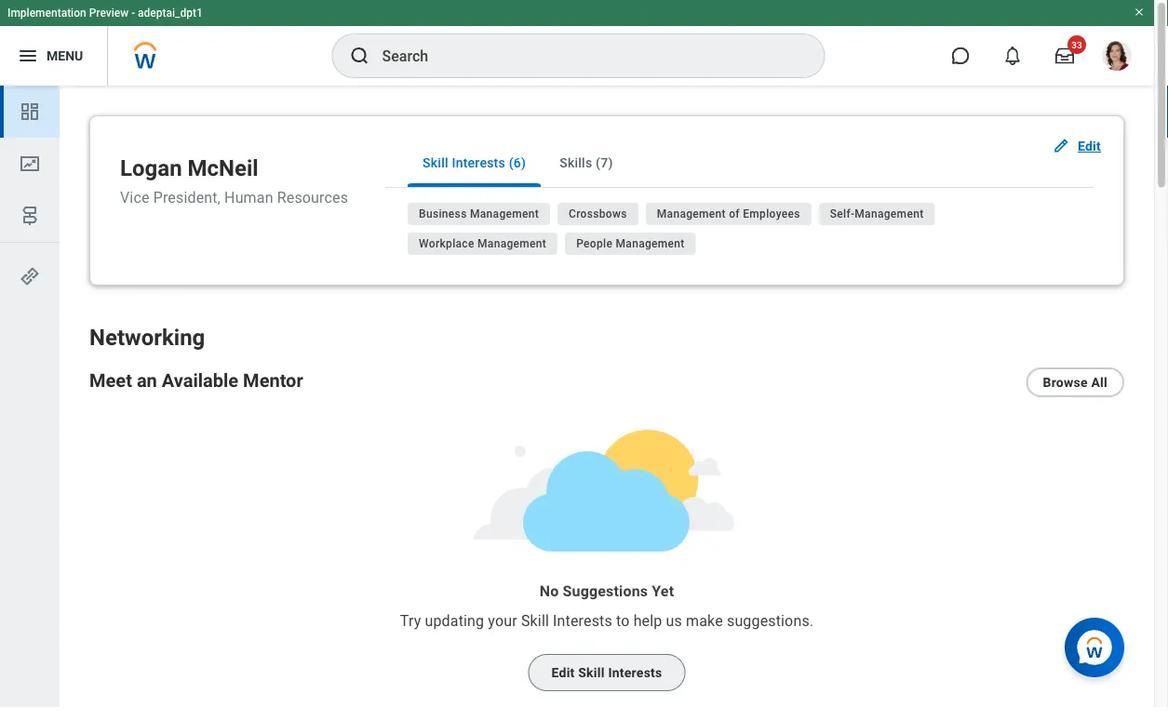 Task type: describe. For each thing, give the bounding box(es) containing it.
management of employees
[[657, 208, 800, 221]]

suggestions
[[563, 582, 648, 600]]

us
[[666, 612, 682, 630]]

edit for edit skill interests
[[551, 665, 575, 681]]

resources
[[277, 189, 348, 206]]

1 vertical spatial interests
[[553, 612, 612, 630]]

timeline milestone image
[[19, 205, 41, 227]]

implementation preview -   adeptai_dpt1
[[7, 7, 203, 20]]

search image
[[349, 45, 371, 67]]

make
[[686, 612, 723, 630]]

profile logan mcneil image
[[1102, 41, 1132, 75]]

Search Workday  search field
[[382, 35, 786, 76]]

president,
[[153, 189, 221, 206]]

employees
[[743, 208, 800, 221]]

onboarding home image
[[19, 153, 41, 175]]

edit button
[[1044, 128, 1112, 165]]

edit skill interests button
[[528, 654, 685, 692]]

meet
[[89, 369, 132, 391]]

logan mcneil vice president, human resources
[[120, 155, 348, 206]]

networking
[[89, 324, 205, 351]]

of
[[729, 208, 740, 221]]

suggestions.
[[727, 612, 814, 630]]

management for self-management
[[855, 208, 924, 221]]

business management
[[419, 208, 539, 221]]

skill interests (6) button
[[408, 139, 541, 187]]

updating
[[425, 612, 484, 630]]

33 button
[[1044, 35, 1086, 76]]

mcneil
[[188, 155, 258, 181]]

browse all
[[1043, 375, 1108, 390]]

workplace management
[[419, 237, 546, 250]]

menu button
[[0, 26, 107, 86]]

try updating your skill interests to help us make suggestions.
[[400, 612, 814, 630]]

-
[[131, 7, 135, 20]]

mentor
[[243, 369, 303, 391]]

your
[[488, 612, 517, 630]]

justify image
[[17, 45, 39, 67]]

implementation
[[7, 7, 86, 20]]

menu banner
[[0, 0, 1154, 86]]

management for people management
[[616, 237, 685, 250]]

skills (7) button
[[545, 139, 628, 187]]

self-management
[[830, 208, 924, 221]]

business
[[419, 208, 467, 221]]

edit for edit
[[1078, 138, 1101, 154]]

people
[[576, 237, 613, 250]]

(6)
[[509, 155, 526, 170]]

edit skill interests
[[551, 665, 662, 681]]



Task type: locate. For each thing, give the bounding box(es) containing it.
33
[[1071, 39, 1082, 50]]

1 vertical spatial skill
[[521, 612, 549, 630]]

human
[[224, 189, 273, 206]]

skill inside tab list
[[423, 155, 448, 170]]

skill
[[423, 155, 448, 170], [521, 612, 549, 630], [578, 665, 605, 681]]

0 vertical spatial edit
[[1078, 138, 1101, 154]]

self-
[[830, 208, 855, 221]]

1 horizontal spatial edit
[[1078, 138, 1101, 154]]

adeptai_dpt1
[[138, 7, 203, 20]]

management for business management
[[470, 208, 539, 221]]

tab list containing skill interests (6)
[[385, 139, 1094, 188]]

skill down try updating your skill interests to help us make suggestions.
[[578, 665, 605, 681]]

skill up business
[[423, 155, 448, 170]]

list
[[0, 86, 60, 242]]

dashboard image
[[19, 101, 41, 123]]

tab list
[[385, 139, 1094, 188]]

vice
[[120, 189, 149, 206]]

meet an available mentor
[[89, 369, 303, 391]]

logan
[[120, 155, 182, 181]]

edit image
[[1052, 137, 1070, 155]]

menu
[[47, 48, 83, 63]]

interests left (6)
[[452, 155, 505, 170]]

management for workplace management
[[477, 237, 546, 250]]

edit right edit icon
[[1078, 138, 1101, 154]]

0 horizontal spatial skill
[[423, 155, 448, 170]]

interests down to at the bottom of the page
[[608, 665, 662, 681]]

skill interests (6)
[[423, 155, 526, 170]]

help
[[633, 612, 662, 630]]

interests inside tab list
[[452, 155, 505, 170]]

skills
[[560, 155, 592, 170]]

inbox large image
[[1055, 47, 1074, 65]]

0 vertical spatial skill
[[423, 155, 448, 170]]

try
[[400, 612, 421, 630]]

yet
[[652, 582, 674, 600]]

no suggestions yet
[[540, 582, 674, 600]]

(7)
[[596, 155, 613, 170]]

interests down the suggestions
[[553, 612, 612, 630]]

people management
[[576, 237, 685, 250]]

no
[[540, 582, 559, 600]]

management
[[470, 208, 539, 221], [657, 208, 726, 221], [855, 208, 924, 221], [477, 237, 546, 250], [616, 237, 685, 250]]

to
[[616, 612, 630, 630]]

workplace
[[419, 237, 474, 250]]

edit
[[1078, 138, 1101, 154], [551, 665, 575, 681]]

link image
[[19, 265, 41, 288]]

browse
[[1043, 375, 1088, 390]]

0 horizontal spatial edit
[[551, 665, 575, 681]]

available
[[162, 369, 238, 391]]

notifications large image
[[1003, 47, 1022, 65]]

edit down try updating your skill interests to help us make suggestions.
[[551, 665, 575, 681]]

skills (7)
[[560, 155, 613, 170]]

all
[[1091, 375, 1108, 390]]

an
[[137, 369, 157, 391]]

2 horizontal spatial skill
[[578, 665, 605, 681]]

2 vertical spatial skill
[[578, 665, 605, 681]]

crossbows
[[569, 208, 627, 221]]

skill right your
[[521, 612, 549, 630]]

1 vertical spatial edit
[[551, 665, 575, 681]]

1 horizontal spatial skill
[[521, 612, 549, 630]]

close environment banner image
[[1134, 7, 1145, 18]]

0 vertical spatial interests
[[452, 155, 505, 170]]

2 vertical spatial interests
[[608, 665, 662, 681]]

browse all link
[[1026, 368, 1124, 397]]

preview
[[89, 7, 129, 20]]

interests
[[452, 155, 505, 170], [553, 612, 612, 630], [608, 665, 662, 681]]



Task type: vqa. For each thing, say whether or not it's contained in the screenshot.
Mark Read icon
no



